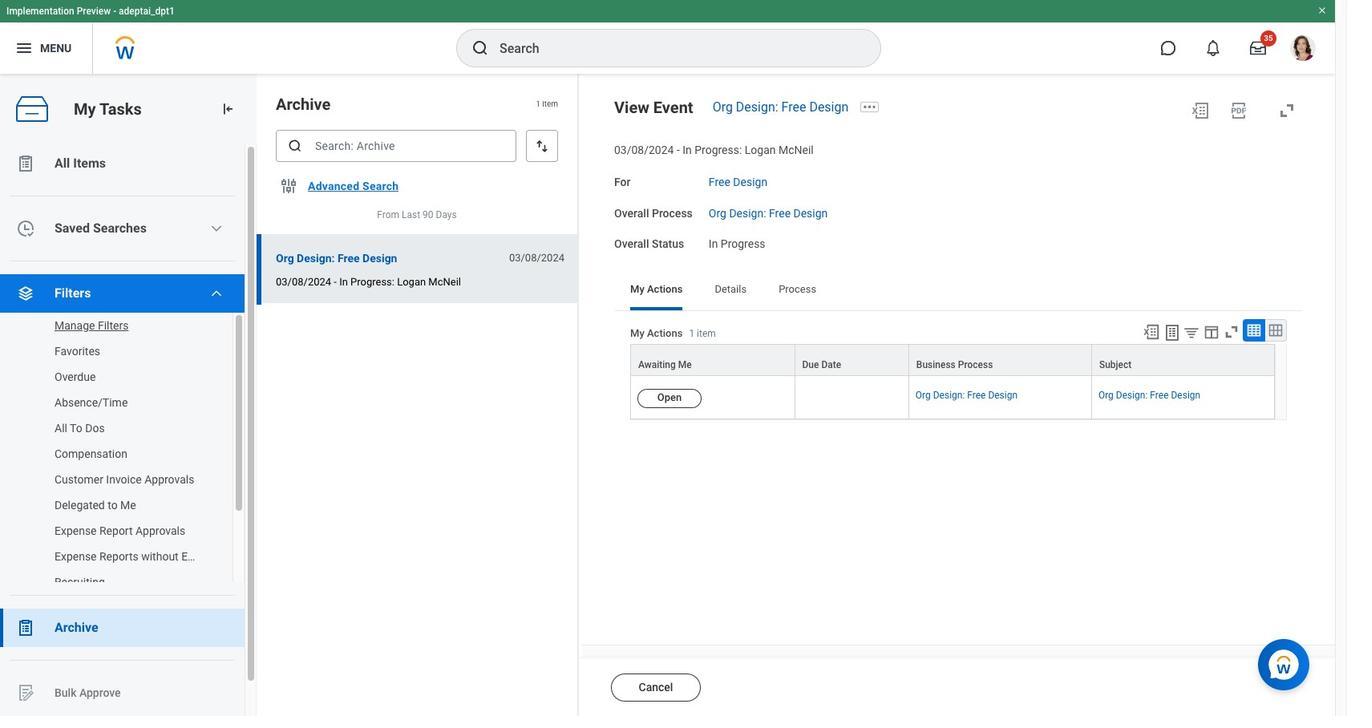 Task type: describe. For each thing, give the bounding box(es) containing it.
awaiting
[[638, 359, 676, 371]]

cancel button
[[611, 674, 701, 702]]

org down subject
[[1098, 390, 1114, 401]]

advanced
[[308, 180, 359, 192]]

filters button
[[0, 274, 245, 313]]

progress: inside item list element
[[350, 276, 394, 288]]

all items button
[[0, 144, 245, 183]]

0 vertical spatial mcneil
[[779, 144, 814, 156]]

saved searches
[[55, 221, 147, 236]]

actions for my actions 1 item
[[647, 327, 683, 339]]

progress
[[721, 238, 765, 250]]

status
[[652, 238, 684, 250]]

design: down business process
[[933, 390, 965, 401]]

recruiting button
[[0, 566, 216, 598]]

inbox large image
[[1250, 40, 1266, 56]]

expense report approvals button
[[0, 515, 216, 547]]

clipboard image for archive
[[16, 618, 35, 637]]

manage filters button
[[0, 310, 216, 342]]

compensation
[[55, 447, 127, 460]]

close environment banner image
[[1317, 6, 1327, 15]]

to
[[70, 422, 82, 435]]

free inside button
[[338, 252, 360, 265]]

notifications large image
[[1205, 40, 1221, 56]]

bulk approve link
[[0, 674, 245, 712]]

all for all items
[[55, 156, 70, 171]]

overall for overall process
[[614, 206, 649, 219]]

preview
[[77, 6, 111, 17]]

manage
[[55, 319, 95, 332]]

saved searches button
[[0, 209, 245, 248]]

process for overall process
[[652, 206, 693, 219]]

1 vertical spatial 03/08/2024
[[509, 252, 564, 264]]

search image
[[287, 138, 303, 154]]

list containing all items
[[0, 144, 257, 716]]

0 vertical spatial logan
[[745, 144, 776, 156]]

awaiting me button
[[631, 345, 794, 375]]

search image
[[471, 38, 490, 58]]

for
[[614, 175, 631, 188]]

manage filters
[[55, 319, 129, 332]]

open row
[[630, 376, 1275, 419]]

archive button
[[0, 609, 245, 647]]

menu banner
[[0, 0, 1335, 74]]

0 vertical spatial item
[[542, 100, 558, 108]]

profile logan mcneil image
[[1290, 35, 1316, 64]]

justify image
[[14, 38, 34, 58]]

last
[[402, 209, 420, 221]]

mcneil inside item list element
[[428, 276, 461, 288]]

design: down subject
[[1116, 390, 1148, 401]]

customer invoice approvals
[[55, 473, 194, 486]]

view
[[614, 98, 649, 117]]

all items
[[55, 156, 106, 171]]

bulk approve
[[55, 686, 121, 699]]

search
[[362, 180, 399, 192]]

my tasks
[[74, 99, 142, 118]]

due date
[[802, 359, 841, 371]]

customer invoice approvals button
[[0, 463, 216, 496]]

overall status
[[614, 238, 684, 250]]

delegated
[[55, 499, 105, 512]]

details
[[715, 283, 747, 295]]

open
[[657, 391, 682, 403]]

all to dos
[[55, 422, 105, 435]]

03/08/2024 - in progress: logan mcneil inside item list element
[[276, 276, 461, 288]]

dos
[[85, 422, 105, 435]]

overall process
[[614, 206, 693, 219]]

subject button
[[1092, 345, 1274, 375]]

org right event
[[713, 99, 733, 115]]

archive inside button
[[55, 620, 98, 635]]

date
[[821, 359, 841, 371]]

clipboard image for all items
[[16, 154, 35, 173]]

rename image
[[16, 683, 35, 702]]

2 horizontal spatial -
[[677, 144, 680, 156]]

filters inside button
[[98, 319, 129, 332]]

Search Workday  search field
[[500, 30, 848, 66]]

me inside popup button
[[678, 359, 692, 371]]

logan inside item list element
[[397, 276, 426, 288]]

0 vertical spatial 03/08/2024
[[614, 144, 674, 156]]

searches
[[93, 221, 147, 236]]

implementation preview -   adeptai_dpt1
[[6, 6, 175, 17]]

sort image
[[534, 138, 550, 154]]

chevron down image
[[210, 287, 223, 300]]

recruiting
[[55, 576, 105, 589]]

- inside item list element
[[334, 276, 337, 288]]

- inside menu banner
[[113, 6, 116, 17]]

items
[[73, 156, 106, 171]]

configure image
[[279, 176, 298, 196]]

90
[[423, 209, 433, 221]]

favorites button
[[0, 335, 216, 367]]

1 horizontal spatial progress:
[[695, 144, 742, 156]]

in progress
[[709, 238, 765, 250]]

invoice
[[106, 473, 142, 486]]

export to worksheets image
[[1163, 323, 1182, 342]]

expense for expense reports without exceptions
[[55, 550, 97, 563]]

bulk
[[55, 686, 77, 699]]

absence/time
[[55, 396, 128, 409]]



Task type: vqa. For each thing, say whether or not it's contained in the screenshot.
In within the item list element
yes



Task type: locate. For each thing, give the bounding box(es) containing it.
tab list
[[614, 272, 1303, 310]]

1 vertical spatial progress:
[[350, 276, 394, 288]]

design: inside button
[[297, 252, 335, 265]]

1 vertical spatial me
[[120, 499, 136, 512]]

0 vertical spatial clipboard image
[[16, 154, 35, 173]]

actions up 'my actions 1 item' at the top of page
[[647, 283, 683, 295]]

1
[[536, 100, 540, 108], [689, 328, 694, 339]]

my for my tasks
[[74, 99, 96, 118]]

all inside button
[[55, 156, 70, 171]]

fullscreen image
[[1277, 101, 1297, 120]]

2 vertical spatial 03/08/2024
[[276, 276, 331, 288]]

in left "progress"
[[709, 238, 718, 250]]

org inside button
[[276, 252, 294, 265]]

expand table image
[[1268, 322, 1284, 338]]

select to filter grid data image
[[1183, 324, 1200, 341]]

archive down recruiting
[[55, 620, 98, 635]]

delegated to me
[[55, 499, 136, 512]]

expense up recruiting
[[55, 550, 97, 563]]

0 vertical spatial archive
[[276, 95, 331, 114]]

progress: down org design: free design button at the top of page
[[350, 276, 394, 288]]

1 vertical spatial archive
[[55, 620, 98, 635]]

0 vertical spatial -
[[113, 6, 116, 17]]

1 vertical spatial process
[[779, 283, 816, 295]]

1 vertical spatial mcneil
[[428, 276, 461, 288]]

me right awaiting
[[678, 359, 692, 371]]

clock check image
[[16, 219, 35, 238]]

open button
[[637, 389, 702, 408]]

table image
[[1246, 322, 1262, 338]]

advanced search
[[308, 180, 399, 192]]

1 vertical spatial logan
[[397, 276, 426, 288]]

approvals up without
[[135, 524, 185, 537]]

my for my actions
[[630, 283, 644, 295]]

org down business
[[916, 390, 931, 401]]

org design: free design button
[[276, 249, 404, 268]]

row containing awaiting me
[[630, 344, 1275, 376]]

export to excel image left view printable version (pdf) icon
[[1191, 101, 1210, 120]]

2 vertical spatial my
[[630, 327, 644, 339]]

export to excel image
[[1191, 101, 1210, 120], [1143, 323, 1160, 341]]

1 inside 'my actions 1 item'
[[689, 328, 694, 339]]

1 up awaiting me popup button
[[689, 328, 694, 339]]

0 vertical spatial overall
[[614, 206, 649, 219]]

tab list containing my actions
[[614, 272, 1303, 310]]

overall status element
[[709, 228, 765, 252]]

filters inside dropdown button
[[55, 285, 91, 301]]

1 vertical spatial in
[[709, 238, 718, 250]]

0 horizontal spatial process
[[652, 206, 693, 219]]

0 vertical spatial filters
[[55, 285, 91, 301]]

clipboard image left all items
[[16, 154, 35, 173]]

item up "sort" image
[[542, 100, 558, 108]]

saved
[[55, 221, 90, 236]]

03/08/2024 - in progress: logan mcneil down org design: free design button at the top of page
[[276, 276, 461, 288]]

1 vertical spatial item
[[697, 328, 716, 339]]

perspective image
[[16, 284, 35, 303]]

1 vertical spatial 1
[[689, 328, 694, 339]]

my left tasks
[[74, 99, 96, 118]]

1 expense from the top
[[55, 524, 97, 537]]

1 vertical spatial clipboard image
[[16, 618, 35, 637]]

all to dos button
[[0, 412, 216, 444]]

due date button
[[795, 345, 908, 375]]

1 up "sort" image
[[536, 100, 540, 108]]

2 vertical spatial in
[[339, 276, 348, 288]]

item inside 'my actions 1 item'
[[697, 328, 716, 339]]

design inside org design: free design button
[[362, 252, 397, 265]]

design
[[809, 99, 849, 115], [733, 175, 767, 188], [793, 206, 828, 219], [362, 252, 397, 265], [988, 390, 1018, 401], [1171, 390, 1200, 401]]

0 vertical spatial process
[[652, 206, 693, 219]]

1 horizontal spatial 1
[[689, 328, 694, 339]]

0 horizontal spatial -
[[113, 6, 116, 17]]

my down overall status
[[630, 283, 644, 295]]

2 all from the top
[[55, 422, 67, 435]]

business
[[916, 359, 956, 371]]

2 horizontal spatial in
[[709, 238, 718, 250]]

menu
[[40, 41, 72, 54]]

expense report approvals
[[55, 524, 185, 537]]

fullscreen image
[[1223, 323, 1240, 341]]

0 horizontal spatial item
[[542, 100, 558, 108]]

approve
[[79, 686, 121, 699]]

all left the items
[[55, 156, 70, 171]]

35
[[1264, 34, 1273, 42]]

0 horizontal spatial filters
[[55, 285, 91, 301]]

logan down last
[[397, 276, 426, 288]]

1 horizontal spatial -
[[334, 276, 337, 288]]

1 vertical spatial export to excel image
[[1143, 323, 1160, 341]]

process for business process
[[958, 359, 993, 371]]

0 horizontal spatial progress:
[[350, 276, 394, 288]]

1 vertical spatial my
[[630, 283, 644, 295]]

transformation import image
[[220, 101, 236, 117]]

clipboard image
[[16, 154, 35, 173], [16, 618, 35, 637]]

event
[[653, 98, 693, 117]]

2 vertical spatial process
[[958, 359, 993, 371]]

tasks
[[99, 99, 142, 118]]

toolbar
[[1135, 319, 1287, 344]]

menu button
[[0, 22, 92, 74]]

1 horizontal spatial archive
[[276, 95, 331, 114]]

design: up overall status element
[[729, 206, 766, 219]]

0 horizontal spatial 03/08/2024 - in progress: logan mcneil
[[276, 276, 461, 288]]

subject
[[1099, 359, 1132, 371]]

cancel
[[639, 681, 673, 694]]

item up awaiting me popup button
[[697, 328, 716, 339]]

2 vertical spatial -
[[334, 276, 337, 288]]

overall for overall status
[[614, 238, 649, 250]]

1 horizontal spatial item
[[697, 328, 716, 339]]

2 horizontal spatial process
[[958, 359, 993, 371]]

1 item
[[536, 100, 558, 108]]

list
[[0, 144, 257, 716], [0, 310, 245, 598]]

from
[[377, 209, 399, 221]]

0 vertical spatial export to excel image
[[1191, 101, 1210, 120]]

0 vertical spatial my
[[74, 99, 96, 118]]

2 horizontal spatial 03/08/2024
[[614, 144, 674, 156]]

advanced search button
[[301, 170, 405, 202]]

0 vertical spatial in
[[683, 144, 692, 156]]

org design: free design inside button
[[276, 252, 397, 265]]

clipboard image up "rename" icon
[[16, 618, 35, 637]]

1 all from the top
[[55, 156, 70, 171]]

business process
[[916, 359, 993, 371]]

1 horizontal spatial export to excel image
[[1191, 101, 1210, 120]]

overdue button
[[0, 361, 216, 393]]

archive inside item list element
[[276, 95, 331, 114]]

1 horizontal spatial mcneil
[[779, 144, 814, 156]]

implementation
[[6, 6, 74, 17]]

all
[[55, 156, 70, 171], [55, 422, 67, 435]]

0 horizontal spatial archive
[[55, 620, 98, 635]]

approvals right invoice
[[144, 473, 194, 486]]

progress: up free design link
[[695, 144, 742, 156]]

from last 90 days
[[377, 209, 457, 221]]

process inside tab list
[[779, 283, 816, 295]]

1 list from the top
[[0, 144, 257, 716]]

exceptions
[[181, 550, 236, 563]]

0 horizontal spatial in
[[339, 276, 348, 288]]

1 vertical spatial overall
[[614, 238, 649, 250]]

overall
[[614, 206, 649, 219], [614, 238, 649, 250]]

without
[[141, 550, 179, 563]]

free design link
[[709, 172, 767, 188]]

1 clipboard image from the top
[[16, 154, 35, 173]]

1 horizontal spatial 03/08/2024
[[509, 252, 564, 264]]

in inside item list element
[[339, 276, 348, 288]]

process
[[652, 206, 693, 219], [779, 283, 816, 295], [958, 359, 993, 371]]

export to excel image left export to worksheets icon
[[1143, 323, 1160, 341]]

- right the preview
[[113, 6, 116, 17]]

progress:
[[695, 144, 742, 156], [350, 276, 394, 288]]

03/08/2024
[[614, 144, 674, 156], [509, 252, 564, 264], [276, 276, 331, 288]]

org design: free design
[[713, 99, 849, 115], [709, 206, 828, 219], [276, 252, 397, 265], [916, 390, 1018, 401], [1098, 390, 1200, 401]]

1 inside item list element
[[536, 100, 540, 108]]

my tasks element
[[0, 74, 257, 716]]

export to excel image for view event
[[1191, 101, 1210, 120]]

org down configure image
[[276, 252, 294, 265]]

actions for my actions
[[647, 283, 683, 295]]

org
[[713, 99, 733, 115], [709, 206, 726, 219], [276, 252, 294, 265], [916, 390, 931, 401], [1098, 390, 1114, 401]]

design: up free design link
[[736, 99, 778, 115]]

expense down delegated
[[55, 524, 97, 537]]

design:
[[736, 99, 778, 115], [729, 206, 766, 219], [297, 252, 335, 265], [933, 390, 965, 401], [1116, 390, 1148, 401]]

click to view/edit grid preferences image
[[1203, 323, 1220, 341]]

design inside free design link
[[733, 175, 767, 188]]

all inside button
[[55, 422, 67, 435]]

2 actions from the top
[[647, 327, 683, 339]]

reports
[[99, 550, 139, 563]]

view event
[[614, 98, 693, 117]]

1 vertical spatial filters
[[98, 319, 129, 332]]

archive up search icon
[[276, 95, 331, 114]]

0 vertical spatial progress:
[[695, 144, 742, 156]]

free design
[[709, 175, 767, 188]]

item
[[542, 100, 558, 108], [697, 328, 716, 339]]

1 horizontal spatial 03/08/2024 - in progress: logan mcneil
[[614, 144, 814, 156]]

overdue
[[55, 370, 96, 383]]

0 vertical spatial approvals
[[144, 473, 194, 486]]

1 actions from the top
[[647, 283, 683, 295]]

Search: Archive text field
[[276, 130, 516, 162]]

1 overall from the top
[[614, 206, 649, 219]]

row
[[630, 344, 1275, 376]]

overall down 'for'
[[614, 206, 649, 219]]

- down event
[[677, 144, 680, 156]]

0 horizontal spatial me
[[120, 499, 136, 512]]

1 vertical spatial approvals
[[135, 524, 185, 537]]

0 vertical spatial actions
[[647, 283, 683, 295]]

1 horizontal spatial logan
[[745, 144, 776, 156]]

filters up favorites button
[[98, 319, 129, 332]]

actions up awaiting me
[[647, 327, 683, 339]]

in down org design: free design button at the top of page
[[339, 276, 348, 288]]

process inside business process 'popup button'
[[958, 359, 993, 371]]

1 vertical spatial all
[[55, 422, 67, 435]]

actions
[[647, 283, 683, 295], [647, 327, 683, 339]]

export to excel image for my actions
[[1143, 323, 1160, 341]]

0 vertical spatial all
[[55, 156, 70, 171]]

0 vertical spatial 1
[[536, 100, 540, 108]]

business process button
[[909, 345, 1091, 375]]

report
[[99, 524, 133, 537]]

1 vertical spatial actions
[[647, 327, 683, 339]]

my actions
[[630, 283, 683, 295]]

0 vertical spatial me
[[678, 359, 692, 371]]

35 button
[[1240, 30, 1277, 66]]

list inside my tasks element
[[0, 310, 245, 598]]

cell
[[795, 376, 909, 419]]

item list element
[[257, 74, 579, 716]]

chevron down image
[[210, 222, 223, 235]]

view printable version (pdf) image
[[1229, 101, 1248, 120]]

0 horizontal spatial logan
[[397, 276, 426, 288]]

1 horizontal spatial process
[[779, 283, 816, 295]]

1 vertical spatial expense
[[55, 550, 97, 563]]

0 vertical spatial 03/08/2024 - in progress: logan mcneil
[[614, 144, 814, 156]]

1 vertical spatial 03/08/2024 - in progress: logan mcneil
[[276, 276, 461, 288]]

expense reports without exceptions button
[[0, 540, 236, 573]]

due
[[802, 359, 819, 371]]

process right details
[[779, 283, 816, 295]]

filters up manage
[[55, 285, 91, 301]]

my actions 1 item
[[630, 327, 716, 339]]

approvals for expense report approvals
[[135, 524, 185, 537]]

clipboard image inside the archive button
[[16, 618, 35, 637]]

0 horizontal spatial export to excel image
[[1143, 323, 1160, 341]]

1 horizontal spatial me
[[678, 359, 692, 371]]

absence/time button
[[0, 386, 216, 419]]

me right the to
[[120, 499, 136, 512]]

list containing manage filters
[[0, 310, 245, 598]]

2 expense from the top
[[55, 550, 97, 563]]

all left to
[[55, 422, 67, 435]]

delegated to me button
[[0, 489, 216, 521]]

2 overall from the top
[[614, 238, 649, 250]]

1 horizontal spatial in
[[683, 144, 692, 156]]

0 horizontal spatial 1
[[536, 100, 540, 108]]

filters
[[55, 285, 91, 301], [98, 319, 129, 332]]

1 vertical spatial -
[[677, 144, 680, 156]]

logan up free design link
[[745, 144, 776, 156]]

free
[[781, 99, 806, 115], [709, 175, 730, 188], [769, 206, 791, 219], [338, 252, 360, 265], [967, 390, 986, 401], [1150, 390, 1169, 401]]

me
[[678, 359, 692, 371], [120, 499, 136, 512]]

-
[[113, 6, 116, 17], [677, 144, 680, 156], [334, 276, 337, 288]]

03/08/2024 - in progress: logan mcneil up free design link
[[614, 144, 814, 156]]

approvals for customer invoice approvals
[[144, 473, 194, 486]]

process right business
[[958, 359, 993, 371]]

overall left status
[[614, 238, 649, 250]]

org design: free design link
[[713, 99, 849, 115], [709, 203, 828, 219], [916, 390, 1018, 401], [1098, 390, 1200, 401]]

favorites
[[55, 345, 100, 358]]

awaiting me
[[638, 359, 692, 371]]

me inside button
[[120, 499, 136, 512]]

2 clipboard image from the top
[[16, 618, 35, 637]]

design: down advanced on the left
[[297, 252, 335, 265]]

all for all to dos
[[55, 422, 67, 435]]

2 list from the top
[[0, 310, 245, 598]]

to
[[108, 499, 118, 512]]

0 vertical spatial expense
[[55, 524, 97, 537]]

customer
[[55, 473, 103, 486]]

mcneil
[[779, 144, 814, 156], [428, 276, 461, 288]]

03/08/2024 - in progress: logan mcneil
[[614, 144, 814, 156], [276, 276, 461, 288]]

compensation button
[[0, 438, 216, 470]]

expense reports without exceptions
[[55, 550, 236, 563]]

0 horizontal spatial mcneil
[[428, 276, 461, 288]]

adeptai_dpt1
[[119, 6, 175, 17]]

days
[[436, 209, 457, 221]]

1 horizontal spatial filters
[[98, 319, 129, 332]]

in inside overall status element
[[709, 238, 718, 250]]

process up status
[[652, 206, 693, 219]]

my up awaiting
[[630, 327, 644, 339]]

- down org design: free design button at the top of page
[[334, 276, 337, 288]]

clipboard image inside all items button
[[16, 154, 35, 173]]

org up overall status element
[[709, 206, 726, 219]]

0 horizontal spatial 03/08/2024
[[276, 276, 331, 288]]

in
[[683, 144, 692, 156], [709, 238, 718, 250], [339, 276, 348, 288]]

expense for expense report approvals
[[55, 524, 97, 537]]

expense
[[55, 524, 97, 537], [55, 550, 97, 563]]

in down event
[[683, 144, 692, 156]]



